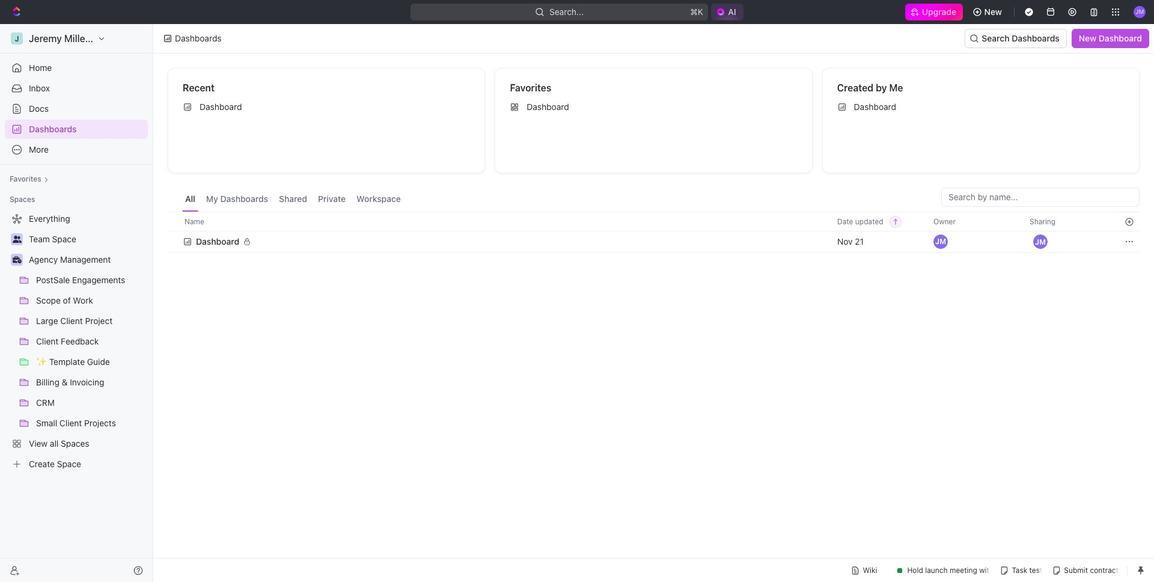 Task type: vqa. For each thing, say whether or not it's contained in the screenshot.
Template
yes



Task type: locate. For each thing, give the bounding box(es) containing it.
space for create space
[[57, 459, 81, 469]]

dashboard
[[1099, 33, 1143, 43], [200, 102, 242, 112], [527, 102, 569, 112], [854, 102, 897, 112], [196, 236, 239, 247]]

tree
[[5, 209, 148, 474]]

0 vertical spatial space
[[52, 234, 76, 244]]

1 vertical spatial client
[[36, 336, 59, 346]]

workspace inside workspace 'button'
[[357, 194, 401, 204]]

client feedback link
[[36, 332, 146, 351]]

1 horizontal spatial new
[[1079, 33, 1097, 43]]

project
[[85, 316, 113, 326]]

search dashboards
[[982, 33, 1060, 43]]

jeremy
[[29, 33, 62, 44]]

1 horizontal spatial spaces
[[61, 438, 89, 449]]

table
[[168, 212, 1140, 254]]

tab list containing all
[[182, 188, 404, 212]]

my dashboards
[[206, 194, 268, 204]]

all button
[[182, 188, 198, 212]]

jm up new dashboard
[[1136, 8, 1145, 15]]

0 horizontal spatial jm
[[936, 237, 947, 246]]

1 vertical spatial workspace
[[357, 194, 401, 204]]

spaces down "favorites" button in the top of the page
[[10, 195, 35, 204]]

dashboards inside button
[[220, 194, 268, 204]]

user group image
[[12, 236, 21, 243]]

owner
[[934, 217, 956, 226]]

new button
[[968, 2, 1010, 22]]

0 vertical spatial client
[[60, 316, 83, 326]]

created by me
[[838, 82, 904, 93]]

spaces down small client projects
[[61, 438, 89, 449]]

tree containing everything
[[5, 209, 148, 474]]

everything link
[[5, 209, 146, 229]]

0 vertical spatial favorites
[[510, 82, 552, 93]]

dashboard link for recent
[[178, 97, 480, 117]]

2 horizontal spatial jm
[[1136, 8, 1145, 15]]

jm button
[[1131, 2, 1150, 22]]

dashboards
[[175, 33, 222, 43], [1012, 33, 1060, 43], [29, 124, 77, 134], [220, 194, 268, 204]]

dashboards right search
[[1012, 33, 1060, 43]]

view all spaces link
[[5, 434, 146, 453]]

dashboards link
[[5, 120, 148, 139]]

more
[[29, 144, 49, 155]]

1 row from the top
[[168, 212, 1140, 232]]

dashboard button
[[183, 230, 823, 254], [183, 230, 259, 254]]

dashboard link
[[178, 97, 480, 117], [505, 97, 807, 117], [833, 97, 1135, 117]]

1 horizontal spatial jeremy miller, , element
[[1034, 235, 1048, 249]]

spaces
[[10, 195, 35, 204], [61, 438, 89, 449]]

space for team space
[[52, 234, 76, 244]]

small
[[36, 418, 57, 428]]

jeremy miller, , element down owner
[[934, 235, 948, 249]]

jeremy miller, , element inside jm button
[[1034, 235, 1048, 249]]

client down large
[[36, 336, 59, 346]]

team space
[[29, 234, 76, 244]]

jm inside dropdown button
[[1136, 8, 1145, 15]]

jm down 'sharing'
[[1036, 237, 1046, 246]]

new dashboard
[[1079, 33, 1143, 43]]

1 horizontal spatial workspace
[[357, 194, 401, 204]]

2 dashboard link from the left
[[505, 97, 807, 117]]

docs link
[[5, 99, 148, 118]]

3 dashboard link from the left
[[833, 97, 1135, 117]]

new for new dashboard
[[1079, 33, 1097, 43]]

crm
[[36, 398, 55, 408]]

0 horizontal spatial favorites
[[10, 174, 41, 183]]

space down view all spaces link
[[57, 459, 81, 469]]

tab list
[[182, 188, 404, 212]]

0 horizontal spatial new
[[985, 7, 1003, 17]]

client
[[60, 316, 83, 326], [36, 336, 59, 346], [60, 418, 82, 428]]

client up view all spaces link
[[60, 418, 82, 428]]

dashboards up more
[[29, 124, 77, 134]]

dashboard inside row
[[196, 236, 239, 247]]

dashboards right my
[[220, 194, 268, 204]]

2 vertical spatial client
[[60, 418, 82, 428]]

1 vertical spatial spaces
[[61, 438, 89, 449]]

ai button
[[712, 4, 744, 20]]

scope of work
[[36, 295, 93, 306]]

space
[[52, 234, 76, 244], [57, 459, 81, 469]]

invoicing
[[70, 377, 104, 387]]

sharing
[[1030, 217, 1056, 226]]

workspace right "miller's"
[[99, 33, 149, 44]]

1 vertical spatial new
[[1079, 33, 1097, 43]]

2 jeremy miller, , element from the left
[[1034, 235, 1048, 249]]

jm button
[[1030, 231, 1052, 253]]

space up agency management
[[52, 234, 76, 244]]

0 vertical spatial workspace
[[99, 33, 149, 44]]

1 vertical spatial favorites
[[10, 174, 41, 183]]

miller's
[[64, 33, 97, 44]]

0 horizontal spatial workspace
[[99, 33, 149, 44]]

jeremy miller, , element
[[934, 235, 948, 249], [1034, 235, 1048, 249]]

dashboard for recent
[[200, 102, 242, 112]]

dashboard link for favorites
[[505, 97, 807, 117]]

shared
[[279, 194, 307, 204]]

0 vertical spatial new
[[985, 7, 1003, 17]]

scope of work link
[[36, 291, 146, 310]]

row
[[168, 212, 1140, 232], [168, 230, 1140, 254]]

large client project link
[[36, 312, 146, 331]]

workspace inside sidebar navigation
[[99, 33, 149, 44]]

postsale engagements link
[[36, 271, 146, 290]]

2 horizontal spatial dashboard link
[[833, 97, 1135, 117]]

new for new
[[985, 7, 1003, 17]]

crm link
[[36, 393, 146, 413]]

billing & invoicing
[[36, 377, 104, 387]]

jm inside button
[[1036, 237, 1046, 246]]

workspace right private
[[357, 194, 401, 204]]

2 row from the top
[[168, 230, 1140, 254]]

of
[[63, 295, 71, 306]]

my
[[206, 194, 218, 204]]

dashboard for favorites
[[527, 102, 569, 112]]

0 horizontal spatial jeremy miller, , element
[[934, 235, 948, 249]]

&
[[62, 377, 68, 387]]

create
[[29, 459, 55, 469]]

⌘k
[[691, 7, 704, 17]]

1 vertical spatial space
[[57, 459, 81, 469]]

1 dashboard link from the left
[[178, 97, 480, 117]]

row containing name
[[168, 212, 1140, 232]]

all
[[50, 438, 59, 449]]

large
[[36, 316, 58, 326]]

view
[[29, 438, 48, 449]]

jeremy miller, , element down 'sharing'
[[1034, 235, 1048, 249]]

workspace
[[99, 33, 149, 44], [357, 194, 401, 204]]

search...
[[550, 7, 584, 17]]

1 horizontal spatial jm
[[1036, 237, 1046, 246]]

row containing dashboard
[[168, 230, 1140, 254]]

client up "client feedback"
[[60, 316, 83, 326]]

1 horizontal spatial dashboard link
[[505, 97, 807, 117]]

jm
[[1136, 8, 1145, 15], [936, 237, 947, 246], [1036, 237, 1046, 246]]

0 vertical spatial spaces
[[10, 195, 35, 204]]

management
[[60, 254, 111, 265]]

new
[[985, 7, 1003, 17], [1079, 33, 1097, 43]]

template
[[49, 357, 85, 367]]

guide
[[87, 357, 110, 367]]

updated
[[856, 217, 884, 226]]

by
[[876, 82, 887, 93]]

0 horizontal spatial dashboard link
[[178, 97, 480, 117]]

jm down owner
[[936, 237, 947, 246]]



Task type: describe. For each thing, give the bounding box(es) containing it.
agency management
[[29, 254, 111, 265]]

home
[[29, 63, 52, 73]]

recent
[[183, 82, 215, 93]]

✨
[[36, 357, 47, 367]]

date
[[838, 217, 854, 226]]

favorites inside button
[[10, 174, 41, 183]]

nov 21
[[838, 236, 864, 247]]

j
[[15, 34, 19, 43]]

billing & invoicing link
[[36, 373, 146, 392]]

my dashboards button
[[203, 188, 271, 212]]

large client project
[[36, 316, 113, 326]]

me
[[890, 82, 904, 93]]

nov
[[838, 236, 853, 247]]

private
[[318, 194, 346, 204]]

create space
[[29, 459, 81, 469]]

client inside 'link'
[[36, 336, 59, 346]]

projects
[[84, 418, 116, 428]]

dashboards up the 'recent'
[[175, 33, 222, 43]]

✨ template guide link
[[36, 352, 146, 372]]

table containing dashboard
[[168, 212, 1140, 254]]

21
[[855, 236, 864, 247]]

scope
[[36, 295, 61, 306]]

created
[[838, 82, 874, 93]]

dashboards inside sidebar navigation
[[29, 124, 77, 134]]

inbox
[[29, 83, 50, 93]]

✨ template guide
[[36, 357, 110, 367]]

agency management link
[[29, 250, 146, 269]]

date updated button
[[831, 212, 902, 231]]

client for small
[[60, 418, 82, 428]]

jeremy miller's workspace
[[29, 33, 149, 44]]

billing
[[36, 377, 59, 387]]

jm for jm button
[[1036, 237, 1046, 246]]

Search by name... text field
[[949, 188, 1133, 206]]

client for large
[[60, 316, 83, 326]]

work
[[73, 295, 93, 306]]

jeremy miller's workspace, , element
[[11, 32, 23, 45]]

dashboard link for created by me
[[833, 97, 1135, 117]]

sidebar navigation
[[0, 24, 156, 582]]

postsale engagements
[[36, 275, 125, 285]]

private button
[[315, 188, 349, 212]]

favorites button
[[5, 172, 53, 186]]

docs
[[29, 103, 49, 114]]

feedback
[[61, 336, 99, 346]]

create space link
[[5, 455, 146, 474]]

new dashboard button
[[1072, 29, 1150, 48]]

1 horizontal spatial favorites
[[510, 82, 552, 93]]

everything
[[29, 213, 70, 224]]

date updated
[[838, 217, 884, 226]]

upgrade
[[923, 7, 957, 17]]

search dashboards button
[[965, 29, 1067, 48]]

0 horizontal spatial spaces
[[10, 195, 35, 204]]

inbox link
[[5, 79, 148, 98]]

dashboards inside button
[[1012, 33, 1060, 43]]

upgrade link
[[906, 4, 963, 20]]

dashboard inside button
[[1099, 33, 1143, 43]]

dashboard for created by me
[[854, 102, 897, 112]]

workspace button
[[354, 188, 404, 212]]

postsale
[[36, 275, 70, 285]]

small client projects link
[[36, 414, 146, 433]]

1 jeremy miller, , element from the left
[[934, 235, 948, 249]]

engagements
[[72, 275, 125, 285]]

team
[[29, 234, 50, 244]]

business time image
[[12, 256, 21, 263]]

search
[[982, 33, 1010, 43]]

agency
[[29, 254, 58, 265]]

team space link
[[29, 230, 146, 249]]

small client projects
[[36, 418, 116, 428]]

ai
[[728, 7, 737, 17]]

all
[[185, 194, 195, 204]]

home link
[[5, 58, 148, 78]]

tree inside sidebar navigation
[[5, 209, 148, 474]]

shared button
[[276, 188, 310, 212]]

client feedback
[[36, 336, 99, 346]]

name
[[185, 217, 204, 226]]

view all spaces
[[29, 438, 89, 449]]

jm for jm dropdown button on the top right
[[1136, 8, 1145, 15]]

spaces inside tree
[[61, 438, 89, 449]]

more button
[[5, 140, 148, 159]]



